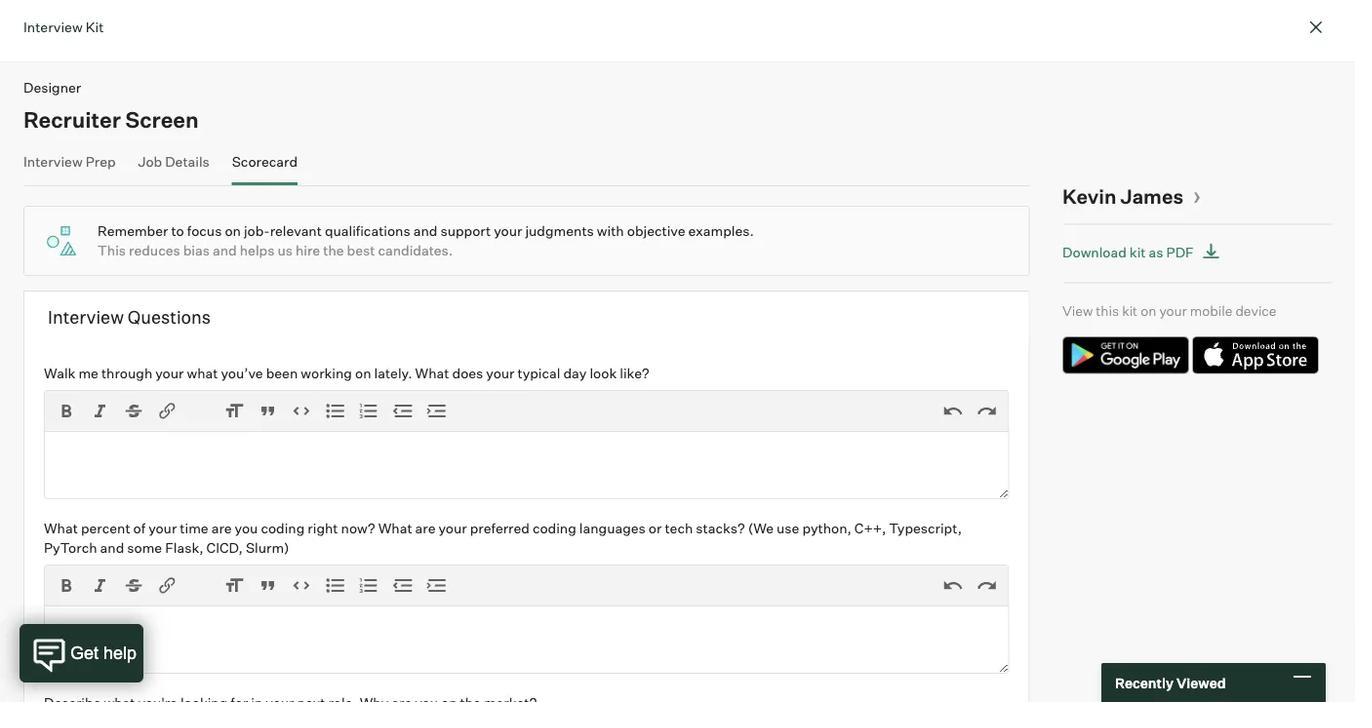 Task type: vqa. For each thing, say whether or not it's contained in the screenshot.
the job- on the left top of the page
yes



Task type: locate. For each thing, give the bounding box(es) containing it.
0 horizontal spatial and
[[100, 539, 124, 556]]

me
[[78, 364, 98, 381]]

0 horizontal spatial on
[[225, 222, 241, 240]]

designer
[[23, 79, 81, 96]]

on left lately.
[[355, 364, 371, 381]]

mobile
[[1190, 302, 1232, 319]]

(we
[[748, 520, 774, 537]]

what up pytorch
[[44, 520, 78, 537]]

recruiter screen
[[23, 106, 199, 133]]

lately.
[[374, 364, 412, 381]]

pytorch
[[44, 539, 97, 556]]

1 horizontal spatial on
[[355, 364, 371, 381]]

None text field
[[44, 431, 1009, 499]]

what left does
[[415, 364, 449, 381]]

through
[[101, 364, 152, 381]]

on left job-
[[225, 222, 241, 240]]

your right of on the left bottom of the page
[[148, 520, 177, 537]]

remember
[[98, 222, 168, 240]]

kit
[[1130, 243, 1146, 261], [1122, 302, 1138, 319]]

0 vertical spatial and
[[413, 222, 437, 240]]

slurm)
[[246, 539, 289, 556]]

c++,
[[854, 520, 886, 537]]

of
[[133, 520, 145, 537]]

your
[[494, 222, 522, 240], [1159, 302, 1187, 319], [155, 364, 184, 381], [486, 364, 515, 381], [148, 520, 177, 537], [439, 520, 467, 537]]

focus
[[187, 222, 222, 240]]

what
[[415, 364, 449, 381], [44, 520, 78, 537], [378, 520, 412, 537]]

interview
[[23, 18, 83, 35], [23, 153, 83, 170], [48, 306, 124, 328]]

the
[[323, 242, 344, 259]]

view this kit on your mobile device
[[1062, 302, 1276, 319]]

kit left as
[[1130, 243, 1146, 261]]

your left the preferred
[[439, 520, 467, 537]]

this
[[1096, 302, 1119, 319]]

what for coding
[[378, 520, 412, 537]]

on inside the remember to focus on job-relevant qualifications and support your judgments with objective examples. this reduces bias and helps us hire the best candidates.
[[225, 222, 241, 240]]

your inside the remember to focus on job-relevant qualifications and support your judgments with objective examples. this reduces bias and helps us hire the best candidates.
[[494, 222, 522, 240]]

2 vertical spatial interview
[[48, 306, 124, 328]]

0 vertical spatial on
[[225, 222, 241, 240]]

screen
[[125, 106, 199, 133]]

and
[[413, 222, 437, 240], [213, 242, 237, 259], [100, 539, 124, 556]]

job-
[[244, 222, 270, 240]]

helps
[[240, 242, 275, 259]]

close image
[[1304, 16, 1328, 39]]

and down percent
[[100, 539, 124, 556]]

your left "what"
[[155, 364, 184, 381]]

recruiter
[[23, 106, 121, 133]]

coding right the preferred
[[533, 520, 576, 537]]

and down focus
[[213, 242, 237, 259]]

use
[[777, 520, 799, 537]]

None text field
[[44, 606, 1009, 674]]

best
[[347, 242, 375, 259]]

0 horizontal spatial are
[[211, 520, 232, 537]]

1 vertical spatial on
[[1141, 302, 1156, 319]]

with
[[597, 222, 624, 240]]

kevin james link
[[1062, 184, 1201, 209]]

1 coding from the left
[[261, 520, 305, 537]]

this
[[98, 242, 126, 259]]

1 horizontal spatial coding
[[533, 520, 576, 537]]

typescript,
[[889, 520, 962, 537]]

viewed
[[1176, 674, 1226, 691]]

are right "now?"
[[415, 520, 436, 537]]

your right support
[[494, 222, 522, 240]]

interview questions
[[48, 306, 211, 328]]

coding up slurm)
[[261, 520, 305, 537]]

device
[[1235, 302, 1276, 319]]

2 horizontal spatial on
[[1141, 302, 1156, 319]]

recently viewed
[[1115, 674, 1226, 691]]

job
[[138, 153, 162, 170]]

walk me through your what you've been working on lately. what does your typical day look like?
[[44, 364, 649, 381]]

recently
[[1115, 674, 1174, 691]]

and up candidates.
[[413, 222, 437, 240]]

2 vertical spatial and
[[100, 539, 124, 556]]

interview up me
[[48, 306, 124, 328]]

interview for interview prep
[[23, 153, 83, 170]]

download
[[1062, 243, 1127, 261]]

0 horizontal spatial what
[[44, 520, 78, 537]]

support
[[440, 222, 491, 240]]

right
[[308, 520, 338, 537]]

kit
[[85, 18, 104, 35]]

are up cicd,
[[211, 520, 232, 537]]

what right "now?"
[[378, 520, 412, 537]]

1 are from the left
[[211, 520, 232, 537]]

on
[[225, 222, 241, 240], [1141, 302, 1156, 319], [355, 364, 371, 381]]

look
[[590, 364, 617, 381]]

0 vertical spatial interview
[[23, 18, 83, 35]]

0 horizontal spatial coding
[[261, 520, 305, 537]]

qualifications
[[325, 222, 410, 240]]

questions
[[128, 306, 211, 328]]

2 horizontal spatial what
[[415, 364, 449, 381]]

kit right "this"
[[1122, 302, 1138, 319]]

python,
[[802, 520, 852, 537]]

kevin james
[[1062, 184, 1183, 209]]

interview for interview questions
[[48, 306, 124, 328]]

1 vertical spatial and
[[213, 242, 237, 259]]

1 horizontal spatial are
[[415, 520, 436, 537]]

are
[[211, 520, 232, 537], [415, 520, 436, 537]]

interview down the recruiter
[[23, 153, 83, 170]]

1 horizontal spatial what
[[378, 520, 412, 537]]

or
[[649, 520, 662, 537]]

been
[[266, 364, 298, 381]]

2 coding from the left
[[533, 520, 576, 537]]

on right "this"
[[1141, 302, 1156, 319]]

1 vertical spatial interview
[[23, 153, 83, 170]]

pdf
[[1166, 243, 1194, 261]]

interview left kit
[[23, 18, 83, 35]]

coding
[[261, 520, 305, 537], [533, 520, 576, 537]]



Task type: describe. For each thing, give the bounding box(es) containing it.
relevant
[[270, 222, 322, 240]]

1 horizontal spatial and
[[213, 242, 237, 259]]

day
[[563, 364, 587, 381]]

what
[[187, 364, 218, 381]]

tech
[[665, 520, 693, 537]]

candidates.
[[378, 242, 453, 259]]

you've
[[221, 364, 263, 381]]

bias
[[183, 242, 210, 259]]

view
[[1062, 302, 1093, 319]]

does
[[452, 364, 483, 381]]

interview for interview kit
[[23, 18, 83, 35]]

your right does
[[486, 364, 515, 381]]

reduces
[[129, 242, 180, 259]]

on for job-
[[225, 222, 241, 240]]

details
[[165, 153, 210, 170]]

job details
[[138, 153, 210, 170]]

job details link
[[138, 153, 210, 181]]

walk
[[44, 364, 75, 381]]

2 horizontal spatial and
[[413, 222, 437, 240]]

your left mobile
[[1159, 302, 1187, 319]]

on for your
[[1141, 302, 1156, 319]]

preferred
[[470, 520, 530, 537]]

you
[[235, 520, 258, 537]]

hire
[[296, 242, 320, 259]]

2 are from the left
[[415, 520, 436, 537]]

remember to focus on job-relevant qualifications and support your judgments with objective examples. this reduces bias and helps us hire the best candidates.
[[98, 222, 754, 259]]

1 vertical spatial kit
[[1122, 302, 1138, 319]]

stacks?
[[696, 520, 745, 537]]

interview prep link
[[23, 153, 116, 181]]

james
[[1120, 184, 1183, 209]]

working
[[301, 364, 352, 381]]

some
[[127, 539, 162, 556]]

prep
[[85, 153, 116, 170]]

what for working
[[415, 364, 449, 381]]

now?
[[341, 520, 375, 537]]

languages
[[579, 520, 646, 537]]

like?
[[620, 364, 649, 381]]

objective
[[627, 222, 685, 240]]

us
[[277, 242, 293, 259]]

download kit as pdf
[[1062, 243, 1194, 261]]

0 vertical spatial kit
[[1130, 243, 1146, 261]]

what percent of your time are you coding right now? what are your preferred coding languages or tech stacks? (we use python, c++, typescript, pytorch and some flask, cicd, slurm)
[[44, 520, 962, 556]]

percent
[[81, 520, 130, 537]]

typical
[[518, 364, 560, 381]]

examples.
[[688, 222, 754, 240]]

to
[[171, 222, 184, 240]]

as
[[1149, 243, 1163, 261]]

and inside what percent of your time are you coding right now? what are your preferred coding languages or tech stacks? (we use python, c++, typescript, pytorch and some flask, cicd, slurm)
[[100, 539, 124, 556]]

kevin
[[1062, 184, 1116, 209]]

scorecard
[[232, 153, 298, 170]]

interview prep
[[23, 153, 116, 170]]

judgments
[[525, 222, 594, 240]]

2 vertical spatial on
[[355, 364, 371, 381]]

time
[[180, 520, 208, 537]]

interview kit
[[23, 18, 104, 35]]

download kit as pdf link
[[1062, 240, 1226, 265]]

scorecard link
[[232, 153, 298, 181]]

flask,
[[165, 539, 203, 556]]

cicd,
[[206, 539, 243, 556]]



